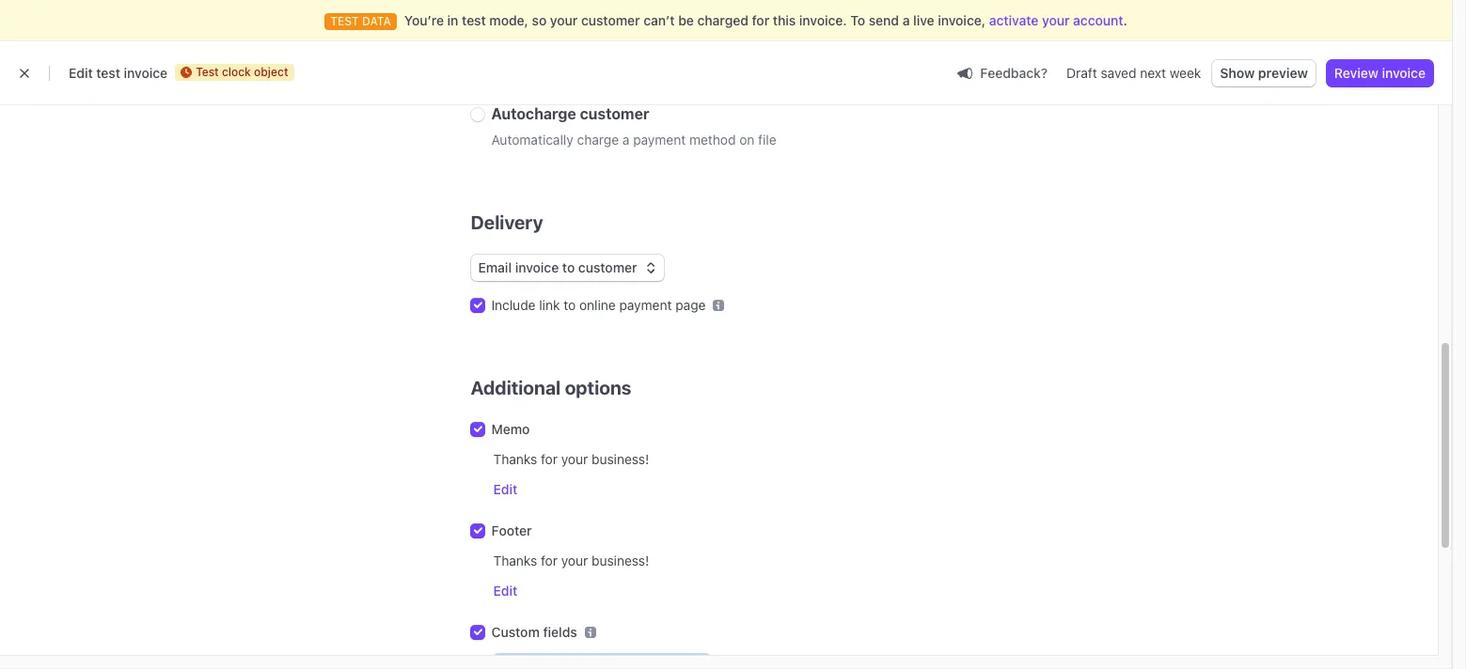 Task type: locate. For each thing, give the bounding box(es) containing it.
business! for footer
[[592, 553, 650, 569]]

email
[[1428, 185, 1462, 201], [478, 260, 512, 276]]

send
[[869, 12, 900, 28]]

1 thanks from the top
[[494, 452, 538, 468]]

a left live
[[903, 12, 910, 28]]

thanks for footer
[[494, 553, 538, 569]]

0 vertical spatial thanks for your business!
[[494, 452, 650, 468]]

invoice inside button
[[1383, 65, 1426, 81]]

online
[[580, 297, 616, 313]]

live
[[914, 12, 935, 28]]

test
[[462, 12, 486, 28], [96, 65, 120, 81]]

for
[[752, 12, 770, 28], [541, 452, 558, 468], [541, 553, 558, 569]]

0 vertical spatial thanks
[[494, 452, 538, 468]]

a
[[903, 12, 910, 28], [623, 132, 630, 148]]

for left this
[[752, 12, 770, 28]]

2 vertical spatial edit
[[494, 583, 518, 599]]

1 vertical spatial business!
[[592, 553, 650, 569]]

draft
[[1067, 65, 1098, 81]]

thanks down footer
[[494, 553, 538, 569]]

preview
[[1259, 65, 1309, 81]]

automatically
[[492, 132, 574, 148]]

autocharge customer automatically charge a payment method on file
[[492, 105, 777, 148]]

to for online
[[564, 297, 576, 313]]

0 vertical spatial business!
[[592, 452, 650, 468]]

a right charge
[[623, 132, 630, 148]]

thanks down the memo
[[494, 452, 538, 468]]

0 vertical spatial email
[[1428, 185, 1462, 201]]

options
[[565, 377, 632, 399]]

1 vertical spatial thanks for your business!
[[494, 553, 650, 569]]

thanks for your business!
[[494, 452, 650, 468], [494, 553, 650, 569]]

to for customer
[[563, 260, 575, 276]]

1 business! from the top
[[592, 452, 650, 468]]

to
[[851, 12, 866, 28]]

invoice left test
[[124, 65, 168, 81]]

customer left can't
[[581, 12, 640, 28]]

0 vertical spatial a
[[903, 12, 910, 28]]

email invoice to customer
[[478, 260, 638, 276]]

show
[[1221, 65, 1255, 81]]

thanks for memo
[[494, 452, 538, 468]]

2 business! from the top
[[592, 553, 650, 569]]

for up fields
[[541, 553, 558, 569]]

customer
[[581, 12, 640, 28], [580, 105, 650, 122], [579, 260, 638, 276]]

additional
[[471, 377, 561, 399]]

0 horizontal spatial test
[[96, 65, 120, 81]]

edit
[[69, 65, 93, 81], [494, 482, 518, 498], [494, 583, 518, 599]]

thanks for your business! for footer
[[494, 553, 650, 569]]

in
[[448, 12, 459, 28]]

charged
[[698, 12, 749, 28]]

method
[[690, 132, 736, 148]]

1 vertical spatial email
[[478, 260, 512, 276]]

1 horizontal spatial invoice
[[515, 260, 559, 276]]

edit for memo
[[494, 482, 518, 498]]

0 vertical spatial customer
[[581, 12, 640, 28]]

activate your account link
[[990, 11, 1124, 30]]

be
[[679, 12, 694, 28]]

1 vertical spatial thanks
[[494, 553, 538, 569]]

show preview
[[1221, 65, 1309, 81]]

2 edit button from the top
[[494, 582, 518, 601]]

edit test invoice
[[69, 65, 168, 81]]

1 vertical spatial a
[[623, 132, 630, 148]]

your up fields
[[561, 553, 588, 569]]

0 vertical spatial to
[[563, 260, 575, 276]]

your
[[550, 12, 578, 28], [1043, 12, 1070, 28], [561, 452, 588, 468], [561, 553, 588, 569]]

2 vertical spatial for
[[541, 553, 558, 569]]

email for email
[[1428, 185, 1462, 201]]

thanks for your business! down footer
[[494, 553, 650, 569]]

to right link
[[564, 297, 576, 313]]

edit button
[[494, 481, 518, 500], [494, 582, 518, 601]]

0 horizontal spatial a
[[623, 132, 630, 148]]

1 vertical spatial for
[[541, 452, 558, 468]]

edit button for memo
[[494, 481, 518, 500]]

2 vertical spatial customer
[[579, 260, 638, 276]]

1 vertical spatial edit
[[494, 482, 518, 498]]

for down "additional options"
[[541, 452, 558, 468]]

to inside popup button
[[563, 260, 575, 276]]

0 horizontal spatial email
[[478, 260, 512, 276]]

invoice inside popup button
[[515, 260, 559, 276]]

review
[[1335, 65, 1379, 81]]

link
[[539, 297, 560, 313]]

1 horizontal spatial a
[[903, 12, 910, 28]]

invoice right review
[[1383, 65, 1426, 81]]

email inside popup button
[[478, 260, 512, 276]]

edit button up footer
[[494, 481, 518, 500]]

object
[[254, 65, 288, 79]]

0 vertical spatial edit button
[[494, 481, 518, 500]]

1 horizontal spatial email
[[1428, 185, 1462, 201]]

2 thanks from the top
[[494, 553, 538, 569]]

customer up include link to online payment page
[[579, 260, 638, 276]]

1 edit button from the top
[[494, 481, 518, 500]]

edit button up custom
[[494, 582, 518, 601]]

2 horizontal spatial invoice
[[1383, 65, 1426, 81]]

payment left the method
[[633, 132, 686, 148]]

svg image
[[645, 263, 656, 274]]

1 vertical spatial customer
[[580, 105, 650, 122]]

2 thanks for your business! from the top
[[494, 553, 650, 569]]

0 vertical spatial edit
[[69, 65, 93, 81]]

this
[[773, 12, 796, 28]]

clock
[[222, 65, 251, 79]]

you're in test mode, so your customer can't be charged for this invoice. to send a live invoice, activate your account .
[[404, 12, 1128, 28]]

edit for footer
[[494, 583, 518, 599]]

customer up charge
[[580, 105, 650, 122]]

to up include link to online payment page
[[563, 260, 575, 276]]

test clock object
[[196, 65, 288, 79]]

1 vertical spatial edit button
[[494, 582, 518, 601]]

1 vertical spatial to
[[564, 297, 576, 313]]

1 thanks for your business! from the top
[[494, 452, 650, 468]]

to
[[563, 260, 575, 276], [564, 297, 576, 313]]

payment
[[633, 132, 686, 148], [620, 297, 672, 313]]

business!
[[592, 452, 650, 468], [592, 553, 650, 569]]

saved
[[1101, 65, 1137, 81]]

include
[[492, 297, 536, 313]]

thanks for your business! down the memo
[[494, 452, 650, 468]]

invoice
[[124, 65, 168, 81], [1383, 65, 1426, 81], [515, 260, 559, 276]]

invoice up link
[[515, 260, 559, 276]]

on
[[740, 132, 755, 148]]

payment down the svg image
[[620, 297, 672, 313]]

edit button for footer
[[494, 582, 518, 601]]

thanks
[[494, 452, 538, 468], [494, 553, 538, 569]]

activate
[[990, 12, 1039, 28]]

0 vertical spatial test
[[462, 12, 486, 28]]

0 vertical spatial payment
[[633, 132, 686, 148]]



Task type: describe. For each thing, give the bounding box(es) containing it.
your right the activate
[[1043, 12, 1070, 28]]

include link to online payment page
[[492, 297, 706, 313]]

your right so
[[550, 12, 578, 28]]

invoice.
[[800, 12, 847, 28]]

thanks for your business! for memo
[[494, 452, 650, 468]]

file
[[759, 132, 777, 148]]

your down options
[[561, 452, 588, 468]]

customer inside popup button
[[579, 260, 638, 276]]

0 horizontal spatial invoice
[[124, 65, 168, 81]]

week
[[1170, 65, 1202, 81]]

delivery
[[471, 212, 544, 233]]

for for footer
[[541, 553, 558, 569]]

1 vertical spatial test
[[96, 65, 120, 81]]

test
[[196, 65, 219, 79]]

review invoice
[[1335, 65, 1426, 81]]

fields
[[543, 625, 578, 641]]

page
[[676, 297, 706, 313]]

draft saved next week
[[1067, 65, 1202, 81]]

feedback? button
[[951, 60, 1056, 86]]

you're
[[404, 12, 444, 28]]

memo
[[492, 422, 530, 438]]

can't
[[644, 12, 675, 28]]

account
[[1074, 12, 1124, 28]]

so
[[532, 12, 547, 28]]

business! for memo
[[592, 452, 650, 468]]

.
[[1124, 12, 1128, 28]]

payment inside "autocharge customer automatically charge a payment method on file"
[[633, 132, 686, 148]]

footer
[[492, 523, 532, 539]]

feedback?
[[981, 64, 1048, 80]]

for for memo
[[541, 452, 558, 468]]

email for email invoice to customer
[[478, 260, 512, 276]]

invoice for review invoice
[[1383, 65, 1426, 81]]

invoice,
[[938, 12, 986, 28]]

autocharge
[[492, 105, 577, 122]]

0 vertical spatial for
[[752, 12, 770, 28]]

charge
[[577, 132, 619, 148]]

a inside "autocharge customer automatically charge a payment method on file"
[[623, 132, 630, 148]]

email invoice to customer button
[[471, 255, 664, 281]]

additional options
[[471, 377, 632, 399]]

customer inside "autocharge customer automatically charge a payment method on file"
[[580, 105, 650, 122]]

1 vertical spatial payment
[[620, 297, 672, 313]]

mode,
[[490, 12, 529, 28]]

next
[[1141, 65, 1167, 81]]

custom fields
[[492, 625, 578, 641]]

custom
[[492, 625, 540, 641]]

invoice for email invoice to customer
[[515, 260, 559, 276]]

show preview button
[[1213, 60, 1316, 87]]

1 horizontal spatial test
[[462, 12, 486, 28]]

review invoice button
[[1328, 60, 1434, 87]]



Task type: vqa. For each thing, say whether or not it's contained in the screenshot.
the leftmost 1
no



